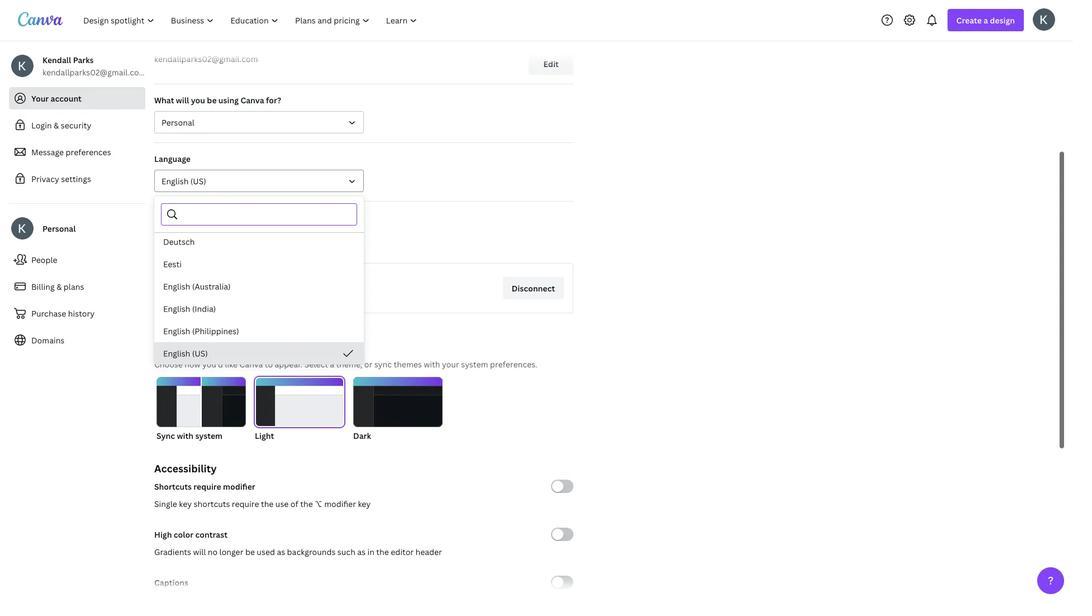 Task type: vqa. For each thing, say whether or not it's contained in the screenshot.
the Create in the Create a design dropdown button
no



Task type: describe. For each thing, give the bounding box(es) containing it.
english (india) option
[[154, 298, 364, 320]]

purchase history
[[31, 308, 95, 319]]

theme choose how you'd like canva to appear. select a theme, or sync themes with your system preferences.
[[154, 340, 538, 370]]

domains link
[[9, 329, 145, 352]]

kendall parks image
[[1033, 8, 1056, 31]]

for?
[[266, 95, 281, 105]]

Personal button
[[154, 111, 364, 134]]

create a design
[[957, 15, 1016, 25]]

google kendall parks
[[204, 278, 255, 303]]

a inside theme choose how you'd like canva to appear. select a theme, or sync themes with your system preferences.
[[330, 359, 334, 370]]

themes
[[394, 359, 422, 370]]

edit
[[544, 58, 559, 69]]

kendall inside google kendall parks
[[204, 293, 232, 303]]

english (us) inside "button"
[[162, 176, 206, 186]]

create
[[957, 15, 982, 25]]

select
[[305, 359, 328, 370]]

choose
[[154, 359, 183, 370]]

parks inside kendall parks kendallparks02@gmail.com
[[73, 55, 94, 65]]

theme,
[[336, 359, 363, 370]]

what will you be using canva for?
[[154, 95, 281, 105]]

security
[[61, 120, 91, 131]]

1 horizontal spatial use
[[276, 499, 289, 510]]

color
[[174, 530, 194, 540]]

people link
[[9, 249, 145, 271]]

contrast
[[195, 530, 228, 540]]

english down english (philippines)
[[163, 349, 190, 359]]

privacy settings link
[[9, 168, 145, 190]]

high
[[154, 530, 172, 540]]

english for english (philippines) button in the left of the page
[[163, 326, 190, 337]]

(philippines)
[[192, 326, 239, 337]]

canva for what
[[241, 95, 264, 105]]

light
[[255, 431, 274, 441]]

to right log
[[269, 243, 277, 254]]

0 horizontal spatial personal
[[42, 223, 76, 234]]

single key shortcuts require the use of the ⌥ modifier key
[[154, 499, 371, 510]]

1 vertical spatial kendallparks02@gmail.com
[[42, 67, 146, 77]]

people
[[31, 255, 57, 265]]

english (australia)
[[163, 282, 231, 292]]

billing
[[31, 282, 55, 292]]

used
[[257, 547, 275, 558]]

account
[[51, 93, 82, 104]]

(india)
[[192, 304, 216, 315]]

english for language: english (us) "button"
[[162, 176, 189, 186]]

using
[[219, 95, 239, 105]]

1 vertical spatial in
[[368, 547, 375, 558]]

1 horizontal spatial the
[[300, 499, 313, 510]]

how
[[185, 359, 200, 370]]

create a design button
[[948, 9, 1024, 31]]

connected social accounts
[[154, 212, 257, 223]]

english (india) button
[[154, 298, 364, 320]]

domains
[[31, 335, 64, 346]]

such
[[338, 547, 356, 558]]

accounts
[[222, 212, 257, 223]]

(us) inside "button"
[[191, 176, 206, 186]]

accessibility
[[154, 462, 217, 476]]

0 vertical spatial require
[[194, 482, 221, 492]]

& for billing
[[57, 282, 62, 292]]

privacy settings
[[31, 174, 91, 184]]

or
[[364, 359, 373, 370]]

eesti button
[[154, 253, 364, 276]]

like
[[225, 359, 238, 370]]

gradients
[[154, 547, 191, 558]]

personal inside personal button
[[162, 117, 194, 128]]

header
[[416, 547, 442, 558]]

1 vertical spatial canva
[[279, 243, 302, 254]]

parks inside google kendall parks
[[234, 293, 255, 303]]

deutsch option
[[154, 231, 364, 253]]

you'd
[[202, 359, 223, 370]]

captions
[[154, 578, 188, 589]]

deutsch
[[163, 237, 195, 247]]

that
[[188, 243, 204, 254]]

1 vertical spatial modifier
[[324, 499, 356, 510]]

Sync with system button
[[157, 377, 246, 442]]

connected
[[154, 212, 196, 223]]

preferences
[[66, 147, 111, 157]]

english (philippines) option
[[154, 320, 364, 343]]

to left log
[[237, 243, 245, 254]]

login & security link
[[9, 114, 145, 136]]

kendall inside kendall parks kendallparks02@gmail.com
[[42, 55, 71, 65]]

deutsch button
[[154, 231, 364, 253]]

(us) inside button
[[192, 349, 208, 359]]

1 as from the left
[[277, 547, 285, 558]]

1 horizontal spatial require
[[232, 499, 259, 510]]

english for the 'english (india)' 'button'
[[163, 304, 190, 315]]

plans
[[64, 282, 84, 292]]

eesti option
[[154, 253, 364, 276]]

services that you use to log in to canva
[[154, 243, 302, 254]]

message preferences link
[[9, 141, 145, 163]]

english (philippines) button
[[154, 320, 364, 343]]

0 vertical spatial modifier
[[223, 482, 255, 492]]

to inside theme choose how you'd like canva to appear. select a theme, or sync themes with your system preferences.
[[265, 359, 273, 370]]

privacy
[[31, 174, 59, 184]]

longer
[[220, 547, 244, 558]]

english (australia) button
[[154, 276, 364, 298]]

with inside button
[[177, 431, 194, 441]]

shortcuts
[[154, 482, 192, 492]]



Task type: locate. For each thing, give the bounding box(es) containing it.
1 horizontal spatial a
[[984, 15, 989, 25]]

parks
[[73, 55, 94, 65], [234, 293, 255, 303]]

services
[[154, 243, 186, 254]]

kendall
[[42, 55, 71, 65], [204, 293, 232, 303]]

0 horizontal spatial the
[[261, 499, 274, 510]]

1 vertical spatial personal
[[42, 223, 76, 234]]

1 vertical spatial be
[[245, 547, 255, 558]]

you
[[191, 95, 205, 105], [206, 243, 220, 254]]

design
[[991, 15, 1016, 25]]

your account
[[31, 93, 82, 104]]

0 vertical spatial kendall
[[42, 55, 71, 65]]

0 vertical spatial parks
[[73, 55, 94, 65]]

key
[[179, 499, 192, 510], [358, 499, 371, 510]]

english inside option
[[163, 326, 190, 337]]

theme
[[154, 340, 188, 354]]

2 vertical spatial canva
[[240, 359, 263, 370]]

english (us) option
[[154, 343, 364, 365]]

shortcuts
[[194, 499, 230, 510]]

1 vertical spatial require
[[232, 499, 259, 510]]

will
[[176, 95, 189, 105], [193, 547, 206, 558]]

gradients will no longer be used as backgrounds such as in the editor header
[[154, 547, 442, 558]]

canva left for?
[[241, 95, 264, 105]]

1 horizontal spatial as
[[357, 547, 366, 558]]

0 vertical spatial will
[[176, 95, 189, 105]]

0 vertical spatial a
[[984, 15, 989, 25]]

0 vertical spatial english (us)
[[162, 176, 206, 186]]

preferences.
[[490, 359, 538, 370]]

Dark button
[[353, 377, 443, 442]]

of
[[291, 499, 299, 510]]

to
[[237, 243, 245, 254], [269, 243, 277, 254], [265, 359, 273, 370]]

1 horizontal spatial personal
[[162, 117, 194, 128]]

1 horizontal spatial with
[[424, 359, 440, 370]]

the left ⌥
[[300, 499, 313, 510]]

None search field
[[183, 204, 350, 225]]

english up theme
[[163, 326, 190, 337]]

&
[[54, 120, 59, 131], [57, 282, 62, 292]]

english (us) inside button
[[163, 349, 208, 359]]

history
[[68, 308, 95, 319]]

your account link
[[9, 87, 145, 110]]

your
[[31, 93, 49, 104]]

as right 'such'
[[357, 547, 366, 558]]

system
[[461, 359, 488, 370], [195, 431, 223, 441]]

system up accessibility
[[195, 431, 223, 441]]

1 horizontal spatial parks
[[234, 293, 255, 303]]

in
[[260, 243, 267, 254], [368, 547, 375, 558]]

Light button
[[255, 377, 344, 442]]

a left design
[[984, 15, 989, 25]]

settings
[[61, 174, 91, 184]]

0 horizontal spatial a
[[330, 359, 334, 370]]

use left of
[[276, 499, 289, 510]]

1 key from the left
[[179, 499, 192, 510]]

will for no
[[193, 547, 206, 558]]

0 horizontal spatial kendallparks02@gmail.com
[[42, 67, 146, 77]]

use left log
[[222, 243, 235, 254]]

dark
[[353, 431, 371, 441]]

social
[[198, 212, 220, 223]]

your
[[442, 359, 459, 370]]

0 vertical spatial system
[[461, 359, 488, 370]]

kendall down (australia)
[[204, 293, 232, 303]]

message
[[31, 147, 64, 157]]

be
[[207, 95, 217, 105], [245, 547, 255, 558]]

you for will
[[191, 95, 205, 105]]

(us) down english (philippines)
[[192, 349, 208, 359]]

english left (india)
[[163, 304, 190, 315]]

1 vertical spatial a
[[330, 359, 334, 370]]

canva right like
[[240, 359, 263, 370]]

english (us) button
[[154, 343, 364, 365]]

0 horizontal spatial be
[[207, 95, 217, 105]]

require right shortcuts
[[232, 499, 259, 510]]

you left the using
[[191, 95, 205, 105]]

0 horizontal spatial in
[[260, 243, 267, 254]]

1 vertical spatial parks
[[234, 293, 255, 303]]

purchase history link
[[9, 303, 145, 325]]

login & security
[[31, 120, 91, 131]]

canva right log
[[279, 243, 302, 254]]

1 vertical spatial will
[[193, 547, 206, 558]]

log
[[247, 243, 258, 254]]

top level navigation element
[[76, 9, 427, 31]]

modifier
[[223, 482, 255, 492], [324, 499, 356, 510]]

modifier up the single key shortcuts require the use of the ⌥ modifier key
[[223, 482, 255, 492]]

personal down the what
[[162, 117, 194, 128]]

single
[[154, 499, 177, 510]]

system inside button
[[195, 431, 223, 441]]

1 vertical spatial you
[[206, 243, 220, 254]]

english for english (australia) button
[[163, 282, 190, 292]]

key right ⌥
[[358, 499, 371, 510]]

2 as from the left
[[357, 547, 366, 558]]

canva inside theme choose how you'd like canva to appear. select a theme, or sync themes with your system preferences.
[[240, 359, 263, 370]]

kendallparks02@gmail.com
[[154, 53, 258, 64], [42, 67, 146, 77]]

english inside "button"
[[162, 176, 189, 186]]

⌥
[[315, 499, 322, 510]]

0 horizontal spatial as
[[277, 547, 285, 558]]

1 horizontal spatial will
[[193, 547, 206, 558]]

a right select
[[330, 359, 334, 370]]

english (us) down language on the top of page
[[162, 176, 206, 186]]

0 horizontal spatial system
[[195, 431, 223, 441]]

(australia)
[[192, 282, 231, 292]]

will left no
[[193, 547, 206, 558]]

english down language on the top of page
[[162, 176, 189, 186]]

edit button
[[529, 53, 574, 75]]

system right your
[[461, 359, 488, 370]]

eesti
[[163, 259, 182, 270]]

0 horizontal spatial key
[[179, 499, 192, 510]]

0 horizontal spatial kendall
[[42, 55, 71, 65]]

modifier right ⌥
[[324, 499, 356, 510]]

0 horizontal spatial modifier
[[223, 482, 255, 492]]

1 horizontal spatial be
[[245, 547, 255, 558]]

no
[[208, 547, 218, 558]]

will right the what
[[176, 95, 189, 105]]

1 horizontal spatial kendallparks02@gmail.com
[[154, 53, 258, 64]]

(us) down language on the top of page
[[191, 176, 206, 186]]

appear.
[[275, 359, 303, 370]]

english
[[162, 176, 189, 186], [163, 282, 190, 292], [163, 304, 190, 315], [163, 326, 190, 337], [163, 349, 190, 359]]

0 horizontal spatial parks
[[73, 55, 94, 65]]

1 horizontal spatial modifier
[[324, 499, 356, 510]]

key right single
[[179, 499, 192, 510]]

1 vertical spatial &
[[57, 282, 62, 292]]

0 horizontal spatial use
[[222, 243, 235, 254]]

0 horizontal spatial with
[[177, 431, 194, 441]]

billing & plans
[[31, 282, 84, 292]]

english (india)
[[163, 304, 216, 315]]

billing & plans link
[[9, 276, 145, 298]]

2 key from the left
[[358, 499, 371, 510]]

0 vertical spatial be
[[207, 95, 217, 105]]

english (philippines)
[[163, 326, 239, 337]]

kendallparks02@gmail.com up what will you be using canva for?
[[154, 53, 258, 64]]

english (us)
[[162, 176, 206, 186], [163, 349, 208, 359]]

backgrounds
[[287, 547, 336, 558]]

english down the eesti
[[163, 282, 190, 292]]

0 vertical spatial with
[[424, 359, 440, 370]]

a
[[984, 15, 989, 25], [330, 359, 334, 370]]

english (us) down english (philippines)
[[163, 349, 208, 359]]

purchase
[[31, 308, 66, 319]]

0 vertical spatial &
[[54, 120, 59, 131]]

0 vertical spatial canva
[[241, 95, 264, 105]]

the
[[261, 499, 274, 510], [300, 499, 313, 510], [377, 547, 389, 558]]

& left plans
[[57, 282, 62, 292]]

google
[[204, 278, 231, 289]]

1 vertical spatial kendall
[[204, 293, 232, 303]]

2 horizontal spatial the
[[377, 547, 389, 558]]

what
[[154, 95, 174, 105]]

in right log
[[260, 243, 267, 254]]

1 vertical spatial with
[[177, 431, 194, 441]]

0 vertical spatial personal
[[162, 117, 194, 128]]

0 vertical spatial (us)
[[191, 176, 206, 186]]

you right that
[[206, 243, 220, 254]]

you for that
[[206, 243, 220, 254]]

0 horizontal spatial will
[[176, 95, 189, 105]]

english inside 'button'
[[163, 304, 190, 315]]

editor
[[391, 547, 414, 558]]

high color contrast
[[154, 530, 228, 540]]

be left 'used'
[[245, 547, 255, 558]]

0 horizontal spatial require
[[194, 482, 221, 492]]

& for login
[[54, 120, 59, 131]]

0 vertical spatial kendallparks02@gmail.com
[[154, 53, 258, 64]]

sync
[[157, 431, 175, 441]]

1 vertical spatial english (us)
[[163, 349, 208, 359]]

require
[[194, 482, 221, 492], [232, 499, 259, 510]]

1 vertical spatial (us)
[[192, 349, 208, 359]]

message preferences
[[31, 147, 111, 157]]

with inside theme choose how you'd like canva to appear. select a theme, or sync themes with your system preferences.
[[424, 359, 440, 370]]

personal up people
[[42, 223, 76, 234]]

be left the using
[[207, 95, 217, 105]]

& right login at the left top
[[54, 120, 59, 131]]

1 vertical spatial use
[[276, 499, 289, 510]]

0 vertical spatial you
[[191, 95, 205, 105]]

0 vertical spatial in
[[260, 243, 267, 254]]

disconnect
[[512, 283, 555, 294]]

kendallparks02@gmail.com up your account link
[[42, 67, 146, 77]]

sync
[[375, 359, 392, 370]]

1 horizontal spatial in
[[368, 547, 375, 558]]

sync with system
[[157, 431, 223, 441]]

0 vertical spatial use
[[222, 243, 235, 254]]

(us)
[[191, 176, 206, 186], [192, 349, 208, 359]]

with
[[424, 359, 440, 370], [177, 431, 194, 441]]

the left of
[[261, 499, 274, 510]]

kendall parks kendallparks02@gmail.com
[[42, 55, 146, 77]]

a inside dropdown button
[[984, 15, 989, 25]]

with left your
[[424, 359, 440, 370]]

canva for theme
[[240, 359, 263, 370]]

disconnect button
[[503, 277, 564, 300]]

will for you
[[176, 95, 189, 105]]

1 horizontal spatial key
[[358, 499, 371, 510]]

1 horizontal spatial kendall
[[204, 293, 232, 303]]

with right sync
[[177, 431, 194, 441]]

login
[[31, 120, 52, 131]]

english (australia) option
[[154, 276, 364, 298]]

1 horizontal spatial system
[[461, 359, 488, 370]]

Language: English (US) button
[[154, 170, 364, 192]]

in right 'such'
[[368, 547, 375, 558]]

as right 'used'
[[277, 547, 285, 558]]

1 vertical spatial system
[[195, 431, 223, 441]]

kendall up your account on the top
[[42, 55, 71, 65]]

require up shortcuts
[[194, 482, 221, 492]]

the left the editor
[[377, 547, 389, 558]]

system inside theme choose how you'd like canva to appear. select a theme, or sync themes with your system preferences.
[[461, 359, 488, 370]]

language
[[154, 154, 191, 164]]

to left appear.
[[265, 359, 273, 370]]



